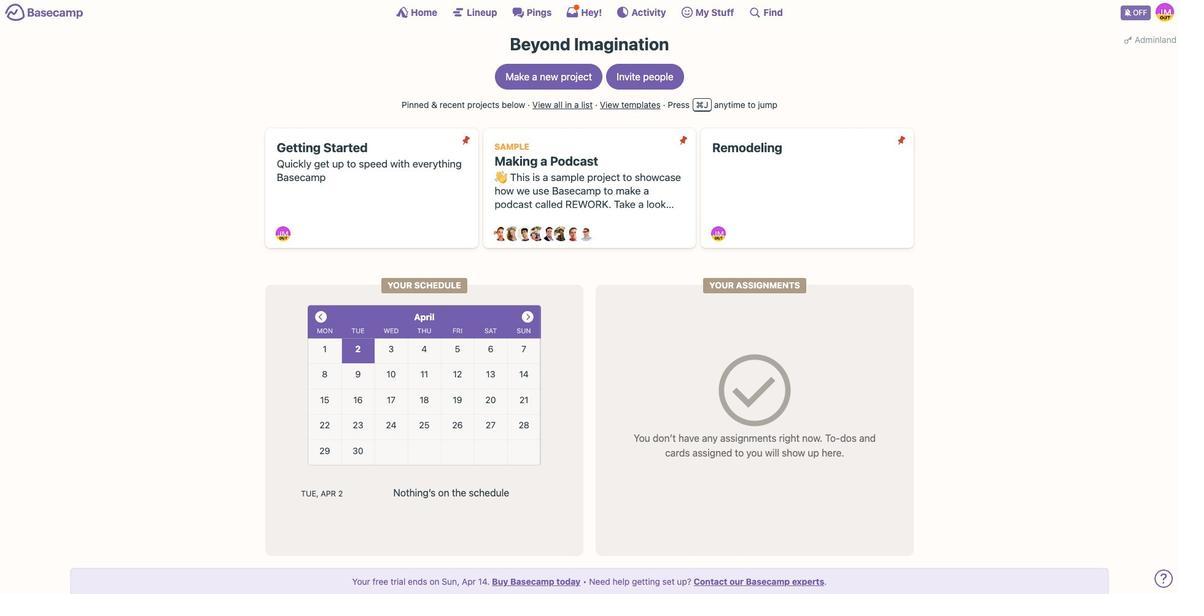Task type: vqa. For each thing, say whether or not it's contained in the screenshot.
link
no



Task type: describe. For each thing, give the bounding box(es) containing it.
annie bryan image
[[494, 227, 508, 242]]

steve marsh image
[[566, 227, 581, 242]]

jennifer young image
[[530, 227, 545, 242]]

switch accounts image
[[5, 3, 84, 22]]

0 horizontal spatial jer mill image
[[276, 227, 291, 242]]

nicole katz image
[[554, 227, 569, 242]]



Task type: locate. For each thing, give the bounding box(es) containing it.
keyboard shortcut: ⌘ + / image
[[749, 6, 761, 18]]

2 horizontal spatial jer mill image
[[1156, 3, 1175, 22]]

jared davis image
[[518, 227, 533, 242]]

josh fiske image
[[542, 227, 557, 242]]

main element
[[0, 0, 1179, 24]]

victor cooper image
[[579, 227, 593, 242]]

jer mill image
[[1156, 3, 1175, 22], [276, 227, 291, 242], [712, 227, 726, 242]]

1 horizontal spatial jer mill image
[[712, 227, 726, 242]]

cheryl walters image
[[506, 227, 521, 242]]



